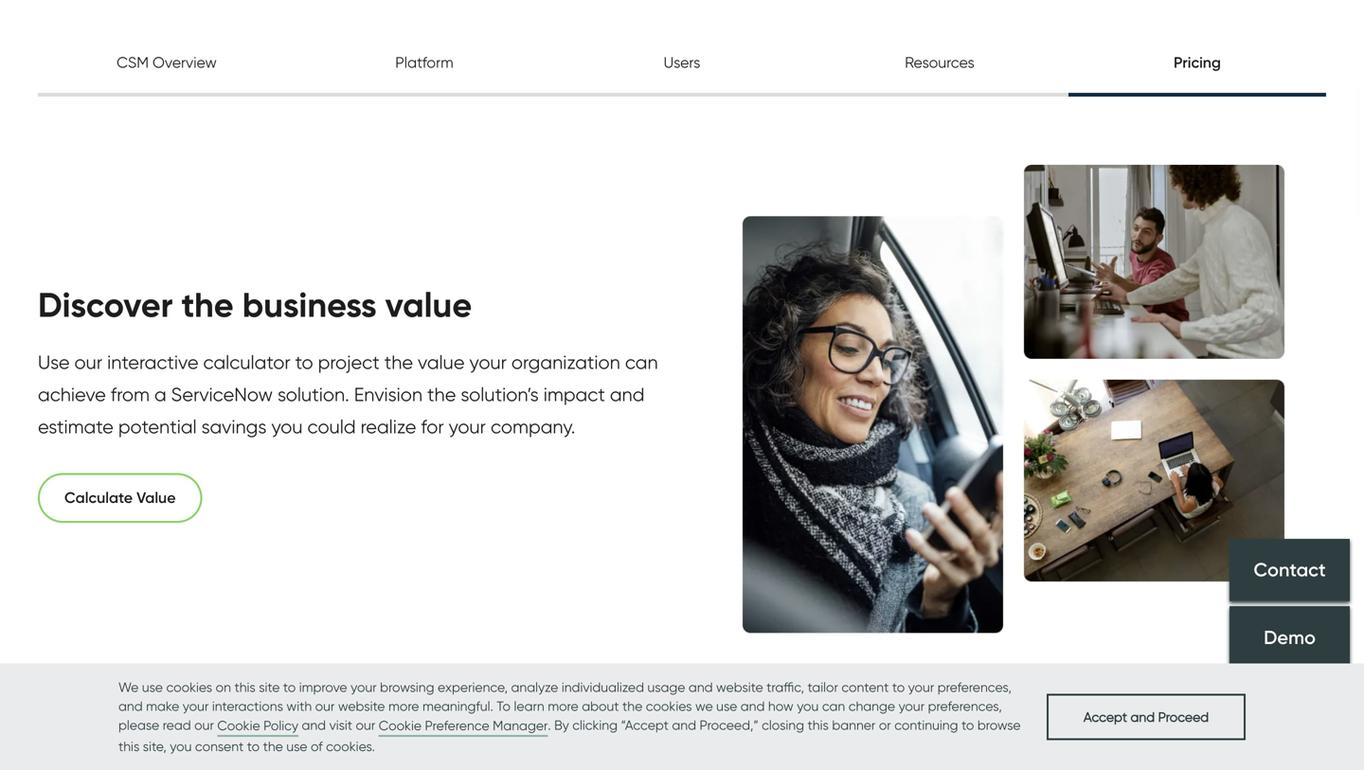 Task type: locate. For each thing, give the bounding box(es) containing it.
1 vertical spatial preferences,
[[928, 698, 1002, 714]]

with
[[286, 698, 312, 714]]

analyze
[[511, 679, 558, 695]]

0 horizontal spatial cookies
[[166, 679, 212, 695]]

value
[[385, 284, 472, 326], [418, 351, 465, 374]]

1 horizontal spatial can
[[822, 698, 845, 714]]

1 horizontal spatial more
[[548, 698, 579, 714]]

solution.
[[278, 383, 349, 406]]

experience,
[[438, 679, 508, 695]]

0 vertical spatial use
[[142, 679, 163, 695]]

more
[[388, 698, 419, 714], [548, 698, 579, 714]]

improve
[[299, 679, 347, 695]]

this down please
[[118, 738, 140, 755]]

cookies
[[166, 679, 212, 695], [646, 698, 692, 714]]

discover
[[38, 284, 173, 326]]

cookie
[[217, 718, 260, 734], [379, 718, 422, 734]]

0 horizontal spatial more
[[388, 698, 419, 714]]

this
[[234, 679, 256, 695], [808, 717, 829, 733], [118, 738, 140, 755]]

envision
[[354, 383, 423, 406]]

1 vertical spatial website
[[338, 698, 385, 714]]

preference
[[425, 718, 489, 734]]

our right use
[[74, 351, 102, 374]]

website
[[716, 679, 763, 695], [338, 698, 385, 714]]

discover the business value
[[38, 284, 472, 326]]

1 vertical spatial use
[[716, 698, 737, 714]]

or
[[879, 717, 891, 733]]

2 horizontal spatial this
[[808, 717, 829, 733]]

clicking
[[572, 717, 618, 733]]

to up change on the right bottom of the page
[[892, 679, 905, 695]]

savings
[[201, 415, 267, 438]]

1 horizontal spatial you
[[271, 415, 303, 438]]

achieve
[[38, 383, 106, 406]]

. by clicking "accept and proceed," closing this banner or continuing to browse this site, you consent to the use of cookies.
[[118, 717, 1021, 755]]

can right organization at left top
[[625, 351, 658, 374]]

to
[[295, 351, 313, 374], [283, 679, 296, 695], [892, 679, 905, 695], [961, 717, 974, 733], [247, 738, 260, 755]]

0 vertical spatial value
[[385, 284, 472, 326]]

can down the 'tailor'
[[822, 698, 845, 714]]

you down the 'tailor'
[[797, 698, 819, 714]]

1 horizontal spatial this
[[234, 679, 256, 695]]

website up proceed,"
[[716, 679, 763, 695]]

cookie policy and visit our cookie preference manager
[[217, 717, 548, 734]]

2 more from the left
[[548, 698, 579, 714]]

closing
[[762, 717, 804, 733]]

can
[[625, 351, 658, 374], [822, 698, 845, 714]]

2 vertical spatial use
[[286, 738, 307, 755]]

more up by
[[548, 698, 579, 714]]

accept and proceed
[[1084, 709, 1209, 725]]

cookies up the make
[[166, 679, 212, 695]]

company.
[[491, 415, 575, 438]]

1 vertical spatial cookies
[[646, 698, 692, 714]]

0 horizontal spatial this
[[118, 738, 140, 755]]

0 vertical spatial can
[[625, 351, 658, 374]]

0 horizontal spatial use
[[142, 679, 163, 695]]

cookies down usage
[[646, 698, 692, 714]]

estimate
[[38, 415, 114, 438]]

to right site
[[283, 679, 296, 695]]

0 horizontal spatial cookie
[[217, 718, 260, 734]]

1 vertical spatial can
[[822, 698, 845, 714]]

to up solution.
[[295, 351, 313, 374]]

cookie down interactions
[[217, 718, 260, 734]]

individualized
[[562, 679, 644, 695]]

our down improve
[[315, 698, 335, 714]]

browsing
[[380, 679, 434, 695]]

and
[[610, 383, 645, 406], [689, 679, 713, 695], [118, 698, 143, 714], [741, 698, 765, 714], [1131, 709, 1155, 725], [302, 717, 326, 733], [672, 717, 696, 733]]

for
[[421, 415, 444, 438]]

proceed
[[1158, 709, 1209, 725]]

0 vertical spatial you
[[271, 415, 303, 438]]

website up visit on the left bottom of the page
[[338, 698, 385, 714]]

project
[[318, 351, 380, 374]]

more down browsing
[[388, 698, 419, 714]]

the
[[181, 284, 234, 326], [384, 351, 413, 374], [427, 383, 456, 406], [622, 698, 643, 714], [263, 738, 283, 755]]

impact
[[544, 383, 605, 406]]

use
[[142, 679, 163, 695], [716, 698, 737, 714], [286, 738, 307, 755]]

this up interactions
[[234, 679, 256, 695]]

from
[[111, 383, 150, 406]]

accept and proceed button
[[1047, 694, 1246, 740]]

can inside we use cookies on this site to improve your browsing experience, analyze individualized usage and website traffic, tailor content to your preferences, and make your interactions with our website more meaningful. to learn more about the cookies we use and how you can change your preferences, please read our
[[822, 698, 845, 714]]

about
[[582, 698, 619, 714]]

1 vertical spatial value
[[418, 351, 465, 374]]

use up proceed,"
[[716, 698, 737, 714]]

our
[[74, 351, 102, 374], [315, 698, 335, 714], [194, 717, 214, 733], [356, 717, 375, 733]]

accept
[[1084, 709, 1127, 725]]

2 horizontal spatial you
[[797, 698, 819, 714]]

site
[[259, 679, 280, 695]]

this inside we use cookies on this site to improve your browsing experience, analyze individualized usage and website traffic, tailor content to your preferences, and make your interactions with our website more meaningful. to learn more about the cookies we use and how you can change your preferences, please read our
[[234, 679, 256, 695]]

our right visit on the left bottom of the page
[[356, 717, 375, 733]]

1 horizontal spatial use
[[286, 738, 307, 755]]

you down solution.
[[271, 415, 303, 438]]

use up the make
[[142, 679, 163, 695]]

browse
[[977, 717, 1021, 733]]

0 vertical spatial this
[[234, 679, 256, 695]]

0 horizontal spatial can
[[625, 351, 658, 374]]

learn
[[514, 698, 544, 714]]

you down read
[[170, 738, 192, 755]]

0 horizontal spatial you
[[170, 738, 192, 755]]

and inside 'button'
[[1131, 709, 1155, 725]]

contact link
[[1230, 539, 1350, 602]]

your
[[469, 351, 507, 374], [449, 415, 486, 438], [351, 679, 377, 695], [908, 679, 934, 695], [183, 698, 209, 714], [899, 698, 925, 714]]

use left of
[[286, 738, 307, 755]]

this right closing
[[808, 717, 829, 733]]

0 vertical spatial website
[[716, 679, 763, 695]]

.
[[548, 717, 551, 733]]

you inside we use cookies on this site to improve your browsing experience, analyze individualized usage and website traffic, tailor content to your preferences, and make your interactions with our website more meaningful. to learn more about the cookies we use and how you can change your preferences, please read our
[[797, 698, 819, 714]]

preferences,
[[938, 679, 1012, 695], [928, 698, 1002, 714]]

the up "accept
[[622, 698, 643, 714]]

content
[[842, 679, 889, 695]]

value inside use our interactive calculator to project the value your organization can achieve from a servicenow solution. envision the solution's impact and estimate potential savings you could realize for your company.
[[418, 351, 465, 374]]

site,
[[143, 738, 167, 755]]

1 vertical spatial you
[[797, 698, 819, 714]]

0 vertical spatial preferences,
[[938, 679, 1012, 695]]

the up envision
[[384, 351, 413, 374]]

to inside use our interactive calculator to project the value your organization can achieve from a servicenow solution. envision the solution's impact and estimate potential savings you could realize for your company.
[[295, 351, 313, 374]]

2 vertical spatial you
[[170, 738, 192, 755]]

the down policy
[[263, 738, 283, 755]]

meaningful.
[[422, 698, 493, 714]]

1 horizontal spatial website
[[716, 679, 763, 695]]

1 horizontal spatial cookie
[[379, 718, 422, 734]]

you
[[271, 415, 303, 438], [797, 698, 819, 714], [170, 738, 192, 755]]

2 cookie from the left
[[379, 718, 422, 734]]

cookie down browsing
[[379, 718, 422, 734]]



Task type: describe. For each thing, give the bounding box(es) containing it.
we
[[118, 679, 139, 695]]

you inside use our interactive calculator to project the value your organization can achieve from a servicenow solution. envision the solution's impact and estimate potential savings you could realize for your company.
[[271, 415, 303, 438]]

read
[[163, 717, 191, 733]]

we
[[695, 698, 713, 714]]

interactive
[[107, 351, 198, 374]]

could
[[307, 415, 356, 438]]

our inside cookie policy and visit our cookie preference manager
[[356, 717, 375, 733]]

potential
[[118, 415, 197, 438]]

can inside use our interactive calculator to project the value your organization can achieve from a servicenow solution. envision the solution's impact and estimate potential savings you could realize for your company.
[[625, 351, 658, 374]]

a
[[154, 383, 166, 406]]

0 vertical spatial cookies
[[166, 679, 212, 695]]

continuing
[[894, 717, 958, 733]]

by
[[554, 717, 569, 733]]

and inside . by clicking "accept and proceed," closing this banner or continuing to browse this site, you consent to the use of cookies.
[[672, 717, 696, 733]]

servicenow
[[171, 383, 273, 406]]

banner
[[832, 717, 876, 733]]

interactions
[[212, 698, 283, 714]]

2 vertical spatial this
[[118, 738, 140, 755]]

cookie policy link
[[217, 716, 298, 737]]

and inside use our interactive calculator to project the value your organization can achieve from a servicenow solution. envision the solution's impact and estimate potential savings you could realize for your company.
[[610, 383, 645, 406]]

use inside . by clicking "accept and proceed," closing this banner or continuing to browse this site, you consent to the use of cookies.
[[286, 738, 307, 755]]

proceed,"
[[700, 717, 758, 733]]

1 horizontal spatial cookies
[[646, 698, 692, 714]]

the inside we use cookies on this site to improve your browsing experience, analyze individualized usage and website traffic, tailor content to your preferences, and make your interactions with our website more meaningful. to learn more about the cookies we use and how you can change your preferences, please read our
[[622, 698, 643, 714]]

use our interactive calculator to project the value your organization can achieve from a servicenow solution. envision the solution's impact and estimate potential savings you could realize for your company.
[[38, 351, 658, 438]]

traffic,
[[766, 679, 804, 695]]

consent
[[195, 738, 244, 755]]

and inside cookie policy and visit our cookie preference manager
[[302, 717, 326, 733]]

please
[[118, 717, 159, 733]]

visit
[[329, 717, 352, 733]]

1 more from the left
[[388, 698, 419, 714]]

use
[[38, 351, 70, 374]]

0 horizontal spatial website
[[338, 698, 385, 714]]

business
[[242, 284, 377, 326]]

usage
[[647, 679, 685, 695]]

1 cookie from the left
[[217, 718, 260, 734]]

change
[[848, 698, 895, 714]]

solution's
[[461, 383, 539, 406]]

our up consent
[[194, 717, 214, 733]]

to down cookie policy link in the bottom left of the page
[[247, 738, 260, 755]]

manager
[[493, 718, 548, 734]]

2 horizontal spatial use
[[716, 698, 737, 714]]

make
[[146, 698, 179, 714]]

1 vertical spatial this
[[808, 717, 829, 733]]

we use cookies on this site to improve your browsing experience, analyze individualized usage and website traffic, tailor content to your preferences, and make your interactions with our website more meaningful. to learn more about the cookies we use and how you can change your preferences, please read our
[[118, 679, 1012, 733]]

on
[[216, 679, 231, 695]]

you inside . by clicking "accept and proceed," closing this banner or continuing to browse this site, you consent to the use of cookies.
[[170, 738, 192, 755]]

how
[[768, 698, 794, 714]]

the up calculator
[[181, 284, 234, 326]]

cookies.
[[326, 738, 375, 755]]

demo link
[[1230, 606, 1350, 669]]

demo
[[1264, 626, 1316, 649]]

"accept
[[621, 717, 669, 733]]

organization
[[511, 351, 620, 374]]

realize
[[361, 415, 416, 438]]

to left browse
[[961, 717, 974, 733]]

calculator
[[203, 351, 290, 374]]

contact
[[1254, 558, 1326, 581]]

policy
[[263, 718, 298, 734]]

the up for
[[427, 383, 456, 406]]

of
[[311, 738, 323, 755]]

to
[[497, 698, 511, 714]]

tailor
[[808, 679, 838, 695]]

our inside use our interactive calculator to project the value your organization can achieve from a servicenow solution. envision the solution's impact and estimate potential savings you could realize for your company.
[[74, 351, 102, 374]]

cookie preference manager link
[[379, 716, 548, 737]]

the inside . by clicking "accept and proceed," closing this banner or continuing to browse this site, you consent to the use of cookies.
[[263, 738, 283, 755]]



Task type: vqa. For each thing, say whether or not it's contained in the screenshot.
YOU inside the . By clicking "Accept and Proceed," closing this banner or continuing to browse this site, you consent to the use of cookies.
yes



